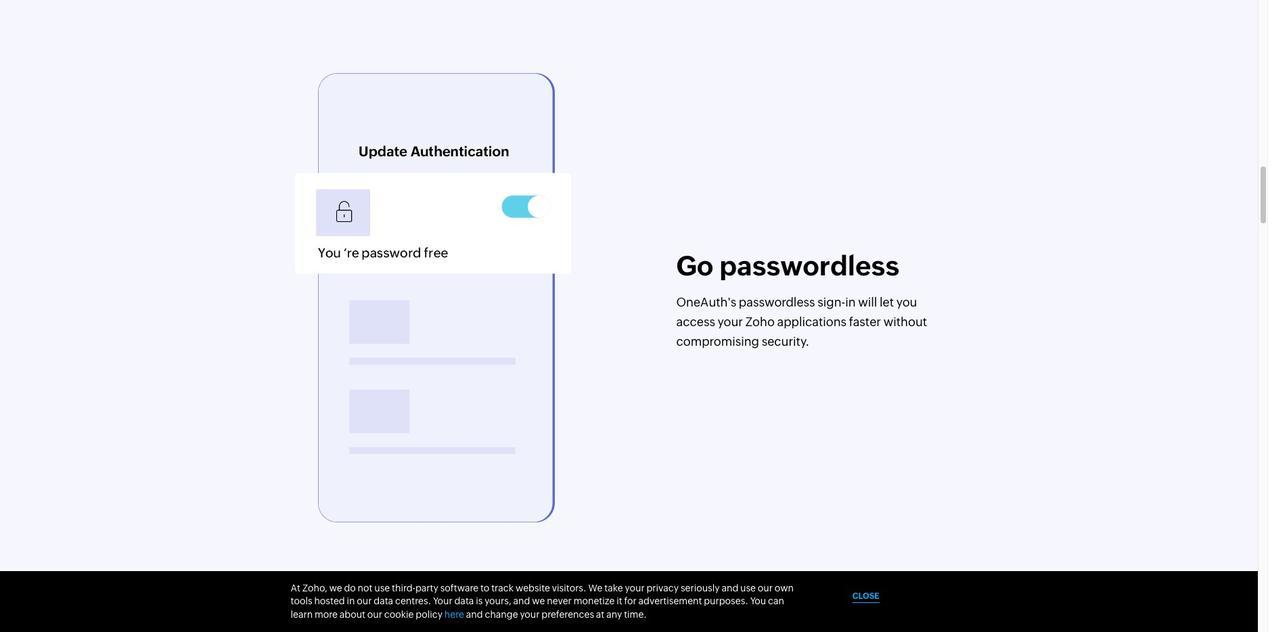 Task type: describe. For each thing, give the bounding box(es) containing it.
go passwordless
[[676, 251, 900, 282]]

your inside oneauth's passwordless sign-in will let you access your zoho applications faster without compromising security.
[[718, 315, 743, 329]]

faster
[[849, 315, 881, 329]]

not
[[358, 583, 373, 593]]

any
[[606, 609, 622, 620]]

1 data from the left
[[374, 596, 393, 607]]

0 horizontal spatial and
[[466, 609, 483, 620]]

to
[[480, 583, 490, 593]]

your inside at zoho, we do not use third-party software to track website visitors. we take your privacy seriously and use our own tools hosted in our data centres. your data is yours, and we never monetize it for advertisement purposes. you can learn more about our cookie policy
[[625, 583, 645, 593]]

website
[[516, 583, 550, 593]]

1 use from the left
[[374, 583, 390, 593]]

you
[[897, 295, 917, 309]]

in inside at zoho, we do not use third-party software to track website visitors. we take your privacy seriously and use our own tools hosted in our data centres. your data is yours, and we never monetize it for advertisement purposes. you can learn more about our cookie policy
[[347, 596, 355, 607]]

hosted
[[314, 596, 345, 607]]

third-
[[392, 583, 416, 593]]

compromising
[[676, 334, 759, 348]]

close
[[853, 591, 879, 601]]

we
[[588, 583, 603, 593]]

you
[[750, 596, 766, 607]]

2 vertical spatial our
[[367, 609, 382, 620]]

take
[[605, 583, 623, 593]]

security.
[[762, 334, 810, 348]]

own
[[775, 583, 794, 593]]

visitors.
[[552, 583, 587, 593]]

in inside oneauth's passwordless sign-in will let you access your zoho applications faster without compromising security.
[[845, 295, 856, 309]]

about
[[340, 609, 365, 620]]

cookie
[[384, 609, 414, 620]]

do
[[344, 583, 356, 593]]

will
[[858, 295, 877, 309]]

centres.
[[395, 596, 431, 607]]

access
[[676, 315, 715, 329]]

1 vertical spatial and
[[513, 596, 530, 607]]

oneauth's
[[676, 295, 736, 309]]

is
[[476, 596, 483, 607]]

policy
[[416, 609, 443, 620]]

at
[[291, 583, 301, 593]]

passwordless for go
[[720, 251, 900, 282]]

applications
[[777, 315, 847, 329]]

time.
[[624, 609, 647, 620]]



Task type: vqa. For each thing, say whether or not it's contained in the screenshot.
Share at the right top
no



Task type: locate. For each thing, give the bounding box(es) containing it.
1 horizontal spatial data
[[454, 596, 474, 607]]

here
[[445, 609, 464, 620]]

0 vertical spatial in
[[845, 295, 856, 309]]

1 horizontal spatial and
[[513, 596, 530, 607]]

2 vertical spatial and
[[466, 609, 483, 620]]

1 horizontal spatial we
[[532, 596, 545, 607]]

yours,
[[485, 596, 511, 607]]

can
[[768, 596, 784, 607]]

1 vertical spatial in
[[347, 596, 355, 607]]

zoho,
[[302, 583, 327, 593]]

tools
[[291, 596, 312, 607]]

seriously
[[681, 583, 720, 593]]

at
[[596, 609, 605, 620]]

passwordless for oneauth's
[[739, 295, 815, 309]]

purposes.
[[704, 596, 748, 607]]

advertisement
[[639, 596, 702, 607]]

2 horizontal spatial and
[[722, 583, 739, 593]]

0 vertical spatial we
[[329, 583, 342, 593]]

privacy
[[647, 583, 679, 593]]

passwordless up sign-
[[720, 251, 900, 282]]

1 horizontal spatial your
[[625, 583, 645, 593]]

sign-
[[818, 295, 845, 309]]

your up compromising at right bottom
[[718, 315, 743, 329]]

data down software
[[454, 596, 474, 607]]

data up cookie
[[374, 596, 393, 607]]

change
[[485, 609, 518, 620]]

your down the website
[[520, 609, 540, 620]]

passwordless
[[720, 251, 900, 282], [739, 295, 815, 309]]

your
[[433, 596, 453, 607]]

in down do
[[347, 596, 355, 607]]

1 vertical spatial your
[[625, 583, 645, 593]]

0 horizontal spatial data
[[374, 596, 393, 607]]

let
[[880, 295, 894, 309]]

0 vertical spatial and
[[722, 583, 739, 593]]

2 vertical spatial your
[[520, 609, 540, 620]]

passwordless inside oneauth's passwordless sign-in will let you access your zoho applications faster without compromising security.
[[739, 295, 815, 309]]

never
[[547, 596, 572, 607]]

1 vertical spatial passwordless
[[739, 295, 815, 309]]

we
[[329, 583, 342, 593], [532, 596, 545, 607]]

monetize
[[574, 596, 615, 607]]

our
[[758, 583, 773, 593], [357, 596, 372, 607], [367, 609, 382, 620]]

1 horizontal spatial in
[[845, 295, 856, 309]]

go
[[676, 251, 714, 282]]

0 horizontal spatial use
[[374, 583, 390, 593]]

your
[[718, 315, 743, 329], [625, 583, 645, 593], [520, 609, 540, 620]]

0 horizontal spatial we
[[329, 583, 342, 593]]

0 vertical spatial our
[[758, 583, 773, 593]]

use up the you
[[740, 583, 756, 593]]

2 data from the left
[[454, 596, 474, 607]]

we down the website
[[532, 596, 545, 607]]

track
[[491, 583, 514, 593]]

data
[[374, 596, 393, 607], [454, 596, 474, 607]]

preferences
[[542, 609, 594, 620]]

our up the you
[[758, 583, 773, 593]]

1 horizontal spatial use
[[740, 583, 756, 593]]

software
[[440, 583, 479, 593]]

at zoho, we do not use third-party software to track website visitors. we take your privacy seriously and use our own tools hosted in our data centres. your data is yours, and we never monetize it for advertisement purposes. you can learn more about our cookie policy
[[291, 583, 794, 620]]

and
[[722, 583, 739, 593], [513, 596, 530, 607], [466, 609, 483, 620]]

our down not
[[357, 596, 372, 607]]

our right the about at the left
[[367, 609, 382, 620]]

here and change your preferences at any time.
[[445, 609, 647, 620]]

in left will
[[845, 295, 856, 309]]

0 horizontal spatial in
[[347, 596, 355, 607]]

2 use from the left
[[740, 583, 756, 593]]

for
[[624, 596, 637, 607]]

passwordless up the zoho at the right
[[739, 295, 815, 309]]

without
[[884, 315, 927, 329]]

0 vertical spatial your
[[718, 315, 743, 329]]

your up for
[[625, 583, 645, 593]]

we left do
[[329, 583, 342, 593]]

0 vertical spatial passwordless
[[720, 251, 900, 282]]

zoho
[[746, 315, 775, 329]]

party
[[416, 583, 438, 593]]

1 vertical spatial our
[[357, 596, 372, 607]]

oneauth's passwordless sign-in will let you access your zoho applications faster without compromising security.
[[676, 295, 927, 348]]

here link
[[445, 609, 464, 620]]

and down is
[[466, 609, 483, 620]]

more
[[315, 609, 338, 620]]

in
[[845, 295, 856, 309], [347, 596, 355, 607]]

use right not
[[374, 583, 390, 593]]

it
[[617, 596, 622, 607]]

and up the purposes.
[[722, 583, 739, 593]]

go passwordless image
[[318, 73, 555, 523], [295, 173, 571, 273]]

1 vertical spatial we
[[532, 596, 545, 607]]

and down the website
[[513, 596, 530, 607]]

0 horizontal spatial your
[[520, 609, 540, 620]]

2 horizontal spatial your
[[718, 315, 743, 329]]

learn
[[291, 609, 313, 620]]

use
[[374, 583, 390, 593], [740, 583, 756, 593]]



